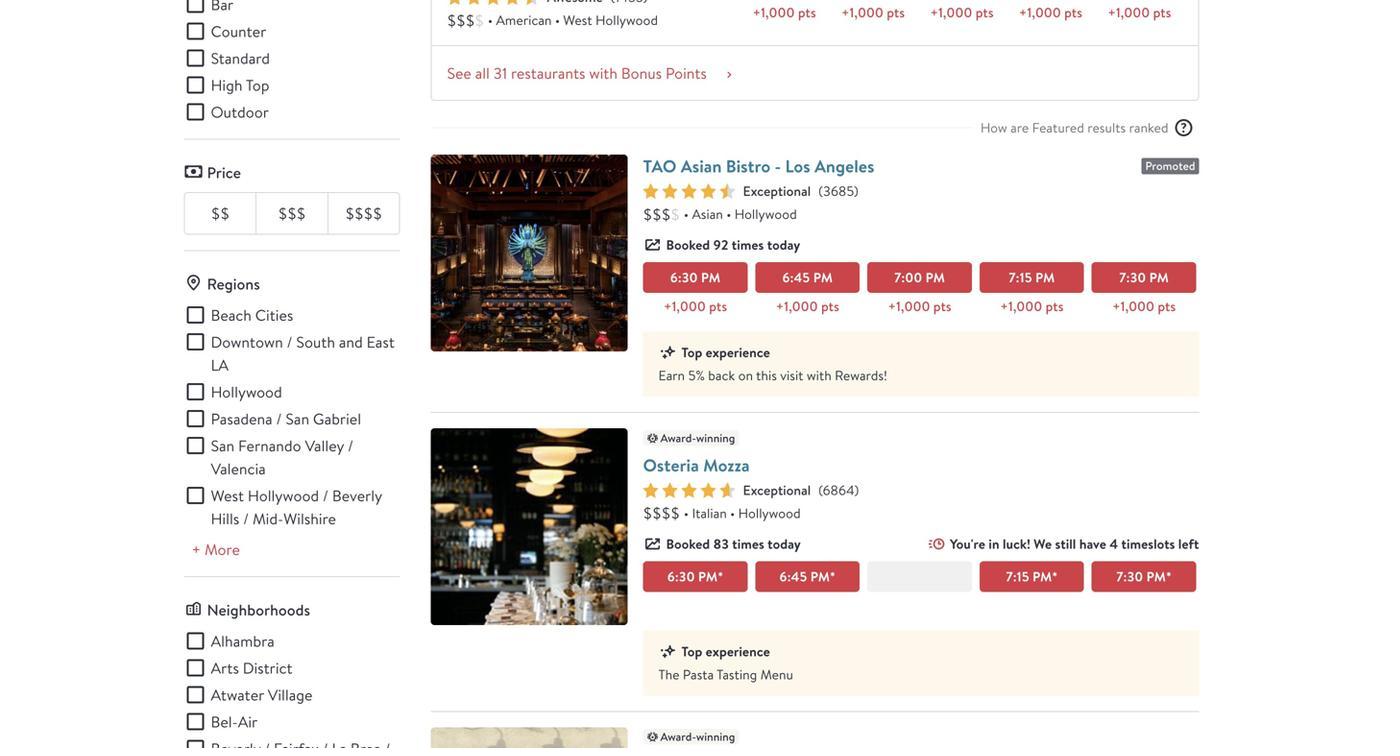 Task type: locate. For each thing, give the bounding box(es) containing it.
experience
[[706, 343, 770, 362], [706, 643, 770, 661]]

san up the valley
[[286, 409, 309, 429]]

7:30 inside 7:30 pm link
[[1120, 269, 1146, 287]]

1 * from the left
[[718, 568, 724, 586]]

* down "still"
[[1052, 568, 1058, 586]]

0 vertical spatial $
[[475, 10, 484, 30]]

0 vertical spatial today
[[767, 236, 801, 254]]

top up pasta
[[682, 643, 703, 661]]

hollywood down exceptional ( 6864 )
[[739, 504, 801, 522]]

) inside exceptional ( 6864 )
[[855, 481, 859, 499]]

high top
[[211, 75, 270, 95]]

award- up osteria
[[661, 430, 696, 446]]

0 vertical spatial )
[[854, 182, 859, 200]]

hollywood
[[596, 11, 658, 29], [735, 205, 797, 223], [211, 382, 282, 402], [248, 486, 319, 506], [739, 504, 801, 522]]

1 vertical spatial top experience
[[682, 643, 770, 661]]

1 vertical spatial $$$$
[[643, 503, 680, 523]]

winning
[[696, 430, 735, 446], [696, 729, 735, 745]]

seating options group
[[184, 0, 400, 123]]

$$$$ for $$$$
[[345, 203, 382, 223]]

1 vertical spatial award-winning
[[661, 729, 735, 745]]

exceptional for exceptional ( 3685 )
[[743, 182, 811, 200]]

4
[[1110, 535, 1119, 553]]

1 vertical spatial winning
[[696, 729, 735, 745]]

hollywood up bonus at the top
[[596, 11, 658, 29]]

hollywood inside west hollywood / beverly hills / mid-wilshire
[[248, 486, 319, 506]]

/ left the 'south'
[[287, 332, 293, 352]]

1 vertical spatial 7:15
[[1006, 568, 1030, 586]]

1 horizontal spatial with
[[807, 367, 832, 384]]

1 ) from the top
[[854, 182, 859, 200]]

with right visit
[[807, 367, 832, 384]]

times
[[732, 236, 764, 254], [732, 535, 765, 553]]

1 exceptional from the top
[[743, 182, 811, 200]]

1 horizontal spatial $$$
[[447, 10, 475, 30]]

pasadena
[[211, 409, 273, 429]]

los
[[785, 154, 811, 178]]

winning up 'mozza'
[[696, 430, 735, 446]]

top experience up the pasta tasting menu
[[682, 643, 770, 661]]

visit
[[780, 367, 804, 384]]

award-winning down pasta
[[661, 729, 735, 745]]

2 award-winning from the top
[[661, 729, 735, 745]]

pm for 7:30 pm
[[1150, 269, 1169, 287]]

exceptional ( 6864 )
[[743, 481, 859, 499]]

2 ) from the top
[[855, 481, 859, 499]]

1 vertical spatial west
[[211, 486, 244, 506]]

$ down 4.6 stars "image"
[[671, 204, 680, 224]]

winning down the pasta tasting menu
[[696, 729, 735, 745]]

0 vertical spatial 7:15
[[1009, 269, 1033, 287]]

+1,000 pts
[[753, 3, 816, 22], [842, 3, 905, 22], [930, 3, 994, 22], [1019, 3, 1083, 22], [1108, 3, 1171, 22], [664, 297, 727, 316], [776, 297, 839, 316], [888, 297, 952, 316], [1001, 297, 1064, 316], [1113, 297, 1176, 316]]

0 vertical spatial top
[[246, 75, 270, 95]]

6:45 for 6:45 pm
[[782, 269, 810, 287]]

$$$ down 4.6 stars "image"
[[643, 204, 671, 224]]

today up 6:45 pm *
[[768, 535, 801, 553]]

today for booked 83 times today
[[768, 535, 801, 553]]

west up see all 31 restaurants with bonus points on the top of the page
[[563, 11, 593, 29]]

6:30
[[670, 269, 698, 287], [667, 568, 695, 586]]

$$
[[211, 203, 230, 223]]

arts
[[211, 658, 239, 678]]

0 vertical spatial award-
[[661, 430, 696, 446]]

1 award-winning from the top
[[661, 430, 735, 446]]

experience for • asian • hollywood
[[706, 343, 770, 362]]

( inside exceptional ( 6864 )
[[819, 481, 823, 499]]

/ inside "san fernando valley / valencia"
[[348, 436, 354, 456]]

1 experience from the top
[[706, 343, 770, 362]]

award-
[[661, 430, 696, 446], [661, 729, 696, 745]]

0 vertical spatial 6:45
[[782, 269, 810, 287]]

see all 31 restaurants with bonus points button
[[447, 61, 736, 85]]

2 * from the left
[[830, 568, 836, 586]]

pm inside 7:15 pm link
[[1036, 269, 1055, 287]]

0 vertical spatial booked
[[666, 236, 710, 254]]

valley
[[305, 436, 344, 456]]

booked left '92'
[[666, 236, 710, 254]]

6:30 down booked 83 times today
[[667, 568, 695, 586]]

$$$ for $$$ $ • american • west hollywood
[[447, 10, 475, 30]]

6:45
[[782, 269, 810, 287], [780, 568, 807, 586]]

• up 'booked 92 times today'
[[727, 205, 732, 223]]

7:15 for 7:15 pm *
[[1006, 568, 1030, 586]]

1 vertical spatial $
[[671, 204, 680, 224]]

•
[[488, 11, 493, 29], [555, 11, 560, 29], [684, 205, 689, 223], [727, 205, 732, 223], [684, 504, 689, 522], [730, 504, 735, 522]]

0 vertical spatial with
[[589, 63, 618, 83]]

1 horizontal spatial san
[[286, 409, 309, 429]]

you're
[[950, 535, 986, 553]]

0 vertical spatial top experience
[[682, 343, 770, 362]]

2 booked from the top
[[666, 535, 710, 553]]

6:45 down booked 83 times today
[[780, 568, 807, 586]]

top experience up back
[[682, 343, 770, 362]]

have
[[1080, 535, 1107, 553]]

la
[[211, 355, 229, 375]]

times right '92'
[[732, 236, 764, 254]]

$ for $$$ $ • american • west hollywood
[[475, 10, 484, 30]]

0 vertical spatial experience
[[706, 343, 770, 362]]

pm inside 7:00 pm link
[[926, 269, 945, 287]]

$$$$ for $$$$ • italian • hollywood
[[643, 503, 680, 523]]

0 vertical spatial 6:30
[[670, 269, 698, 287]]

results
[[1088, 119, 1126, 136]]

0 vertical spatial exceptional
[[743, 182, 811, 200]]

today for booked 92 times today
[[767, 236, 801, 254]]

2 experience from the top
[[706, 643, 770, 661]]

1 booked from the top
[[666, 236, 710, 254]]

0 horizontal spatial $
[[475, 10, 484, 30]]

angeles
[[815, 154, 875, 178]]

3 * from the left
[[1052, 568, 1058, 586]]

2 exceptional from the top
[[743, 481, 811, 499]]

1 horizontal spatial west
[[563, 11, 593, 29]]

7:30
[[1120, 269, 1146, 287], [1117, 568, 1144, 586]]

6:45 pm *
[[780, 568, 836, 586]]

0 horizontal spatial west
[[211, 486, 244, 506]]

2 award- from the top
[[661, 729, 696, 745]]

hollywood inside the $$$ $ • asian • hollywood
[[735, 205, 797, 223]]

6:45 down 'booked 92 times today'
[[782, 269, 810, 287]]

1 winning from the top
[[696, 430, 735, 446]]

1 top experience from the top
[[682, 343, 770, 362]]

$$$ for $$$ $ • asian • hollywood
[[643, 204, 671, 224]]

times right 83
[[732, 535, 765, 553]]

1 vertical spatial booked
[[666, 535, 710, 553]]

4.5 stars image
[[447, 0, 539, 5]]

7:15 pm
[[1009, 269, 1055, 287]]

0 horizontal spatial with
[[589, 63, 618, 83]]

earn
[[659, 367, 685, 384]]

west hollywood / beverly hills / mid-wilshire
[[211, 486, 382, 529]]

today up "6:45 pm"
[[767, 236, 801, 254]]

bel-air
[[211, 712, 258, 732]]

1 vertical spatial experience
[[706, 643, 770, 661]]

) for exceptional ( 3685 )
[[854, 182, 859, 200]]

san
[[286, 409, 309, 429], [211, 436, 235, 456]]

the pasta tasting menu
[[659, 666, 794, 683]]

$$$ right '$$'
[[278, 203, 306, 223]]

6:45 for 6:45 pm *
[[780, 568, 807, 586]]

0 vertical spatial $$$$
[[345, 203, 382, 223]]

and
[[339, 332, 363, 352]]

are
[[1011, 119, 1029, 136]]

(
[[819, 182, 823, 200], [819, 481, 823, 499]]

american
[[496, 11, 552, 29]]

west up hills
[[211, 486, 244, 506]]

( down angeles
[[819, 182, 823, 200]]

asian
[[681, 154, 722, 178], [692, 205, 723, 223]]

1 vertical spatial times
[[732, 535, 765, 553]]

top up 5%
[[682, 343, 703, 362]]

/
[[287, 332, 293, 352], [276, 409, 282, 429], [348, 436, 354, 456], [323, 486, 329, 506], [243, 509, 249, 529]]

asian up 4.6 stars "image"
[[681, 154, 722, 178]]

0 vertical spatial (
[[819, 182, 823, 200]]

1 ( from the top
[[819, 182, 823, 200]]

0 vertical spatial 7:30
[[1120, 269, 1146, 287]]

today
[[767, 236, 801, 254], [768, 535, 801, 553]]

exceptional down -
[[743, 182, 811, 200]]

6:30 down 'booked 92 times today'
[[670, 269, 698, 287]]

6:45 pm
[[782, 269, 833, 287]]

0 vertical spatial winning
[[696, 430, 735, 446]]

pm for 6:30 pm
[[701, 269, 721, 287]]

+1,000
[[753, 3, 795, 22], [842, 3, 884, 22], [930, 3, 973, 22], [1019, 3, 1061, 22], [1108, 3, 1150, 22], [664, 297, 706, 316], [776, 297, 818, 316], [888, 297, 930, 316], [1001, 297, 1043, 316], [1113, 297, 1155, 316]]

• down 4.5 stars image at the left top
[[488, 11, 493, 29]]

booked left 83
[[666, 535, 710, 553]]

pm for 7:00 pm
[[926, 269, 945, 287]]

( for exceptional ( 3685 )
[[819, 182, 823, 200]]

award-winning up "osteria mozza"
[[661, 430, 735, 446]]

hollywood down exceptional ( 3685 )
[[735, 205, 797, 223]]

high
[[211, 75, 243, 95]]

1 horizontal spatial $$$$
[[643, 503, 680, 523]]

west
[[563, 11, 593, 29], [211, 486, 244, 506]]

31
[[494, 63, 507, 83]]

booked for booked 92 times today
[[666, 236, 710, 254]]

asian down 4.6 stars "image"
[[692, 205, 723, 223]]

• down the 4.8 stars image
[[684, 504, 689, 522]]

0 vertical spatial times
[[732, 236, 764, 254]]

pm for 7:30 pm *
[[1147, 568, 1166, 586]]

( inside exceptional ( 3685 )
[[819, 182, 823, 200]]

a photo of tao asian bistro - los angeles restaurant image
[[431, 155, 628, 352]]

hollywood inside $$$ $ • american • west hollywood
[[596, 11, 658, 29]]

1 vertical spatial top
[[682, 343, 703, 362]]

0 vertical spatial west
[[563, 11, 593, 29]]

neighborhoods group
[[184, 630, 400, 748]]

osteria
[[643, 453, 699, 477]]

pm
[[701, 269, 721, 287], [814, 269, 833, 287], [926, 269, 945, 287], [1036, 269, 1055, 287], [1150, 269, 1169, 287], [698, 568, 718, 586], [811, 568, 830, 586], [1033, 568, 1052, 586], [1147, 568, 1166, 586]]

featured
[[1033, 119, 1085, 136]]

*
[[718, 568, 724, 586], [830, 568, 836, 586], [1052, 568, 1058, 586], [1166, 568, 1172, 586]]

regions
[[207, 274, 260, 294]]

4.6 stars image
[[643, 184, 736, 199]]

( up 6:45 pm *
[[819, 481, 823, 499]]

exceptional down 'mozza'
[[743, 481, 811, 499]]

2 winning from the top
[[696, 729, 735, 745]]

valencia
[[211, 459, 266, 479]]

1 vertical spatial san
[[211, 436, 235, 456]]

) inside exceptional ( 3685 )
[[854, 182, 859, 200]]

0 vertical spatial asian
[[681, 154, 722, 178]]

experience up tasting
[[706, 643, 770, 661]]

1 vertical spatial 6:45
[[780, 568, 807, 586]]

0 vertical spatial award-winning
[[661, 430, 735, 446]]

top experience for exceptional
[[682, 643, 770, 661]]

$ down 4.5 stars image at the left top
[[475, 10, 484, 30]]

still
[[1055, 535, 1076, 553]]

* down "timeslots"
[[1166, 568, 1172, 586]]

1 vertical spatial exceptional
[[743, 481, 811, 499]]

0 horizontal spatial $$$$
[[345, 203, 382, 223]]

/ right hills
[[243, 509, 249, 529]]

booked
[[666, 236, 710, 254], [666, 535, 710, 553]]

6:30 for 6:30 pm *
[[667, 568, 695, 586]]

0 horizontal spatial $$$
[[278, 203, 306, 223]]

1 vertical spatial 7:30
[[1117, 568, 1144, 586]]

$$$ down 4.5 stars image at the left top
[[447, 10, 475, 30]]

2 vertical spatial top
[[682, 643, 703, 661]]

a photo of osteria mozza restaurant image
[[431, 429, 628, 625]]

7:30 for 7:30 pm *
[[1117, 568, 1144, 586]]

)
[[854, 182, 859, 200], [855, 481, 859, 499]]

2 ( from the top
[[819, 481, 823, 499]]

booked for booked 83 times today
[[666, 535, 710, 553]]

regions group
[[184, 304, 400, 530]]

1 horizontal spatial $
[[671, 204, 680, 224]]

1 vertical spatial 6:30
[[667, 568, 695, 586]]

1 vertical spatial today
[[768, 535, 801, 553]]

* down 6864
[[830, 568, 836, 586]]

$$$$
[[345, 203, 382, 223], [643, 503, 680, 523]]

$ for $$$ $ • asian • hollywood
[[671, 204, 680, 224]]

pm inside '6:45 pm' link
[[814, 269, 833, 287]]

italian
[[692, 504, 727, 522]]

pm inside 7:30 pm link
[[1150, 269, 1169, 287]]

experience up on
[[706, 343, 770, 362]]

2 top experience from the top
[[682, 643, 770, 661]]

west inside west hollywood / beverly hills / mid-wilshire
[[211, 486, 244, 506]]

1 vertical spatial award-
[[661, 729, 696, 745]]

west inside $$$ $ • american • west hollywood
[[563, 11, 593, 29]]

* down 83
[[718, 568, 724, 586]]

award-winning
[[661, 430, 735, 446], [661, 729, 735, 745]]

top right high
[[246, 75, 270, 95]]

you're in luck! we still have 4 timeslots left
[[950, 535, 1200, 553]]

with left bonus at the top
[[589, 63, 618, 83]]

san inside "san fernando valley / valencia"
[[211, 436, 235, 456]]

san up valencia
[[211, 436, 235, 456]]

1 vertical spatial with
[[807, 367, 832, 384]]

pm inside 6:30 pm link
[[701, 269, 721, 287]]

times for 83
[[732, 535, 765, 553]]

1 vertical spatial (
[[819, 481, 823, 499]]

times for 92
[[732, 236, 764, 254]]

0 horizontal spatial san
[[211, 436, 235, 456]]

1 vertical spatial )
[[855, 481, 859, 499]]

/ right the valley
[[348, 436, 354, 456]]

hollywood up mid-
[[248, 486, 319, 506]]

/ inside downtown / south and east la
[[287, 332, 293, 352]]

-
[[775, 154, 781, 178]]

with inside see all 31 restaurants with bonus points button
[[589, 63, 618, 83]]

6:30 for 6:30 pm
[[670, 269, 698, 287]]

top
[[246, 75, 270, 95], [682, 343, 703, 362], [682, 643, 703, 661]]

1 vertical spatial asian
[[692, 205, 723, 223]]

2 horizontal spatial $$$
[[643, 204, 671, 224]]

+
[[192, 539, 201, 560]]

7:30 pm *
[[1117, 568, 1172, 586]]

the
[[659, 666, 680, 683]]

$$$
[[447, 10, 475, 30], [278, 203, 306, 223], [643, 204, 671, 224]]

award- down the at the left of the page
[[661, 729, 696, 745]]

4 * from the left
[[1166, 568, 1172, 586]]



Task type: describe. For each thing, give the bounding box(es) containing it.
* for 7:30 pm *
[[1166, 568, 1172, 586]]

see all 31 restaurants with bonus points
[[447, 63, 707, 83]]

$$$$ • italian • hollywood
[[643, 503, 801, 523]]

all
[[475, 63, 490, 83]]

san fernando valley / valencia
[[211, 436, 354, 479]]

tasting
[[717, 666, 757, 683]]

hollywood inside $$$$ • italian • hollywood
[[739, 504, 801, 522]]

tao asian bistro - los angeles
[[643, 154, 875, 178]]

in
[[989, 535, 1000, 553]]

mozza
[[703, 453, 750, 477]]

7:00
[[895, 269, 923, 287]]

bistro
[[726, 154, 771, 178]]

atwater
[[211, 685, 264, 705]]

hollywood up pasadena
[[211, 382, 282, 402]]

3685
[[823, 182, 854, 200]]

back
[[708, 367, 735, 384]]

4.8 stars image
[[643, 483, 736, 498]]

pasta
[[683, 666, 714, 683]]

wilshire
[[284, 509, 336, 529]]

osteria mozza
[[643, 453, 750, 477]]

alhambra
[[211, 631, 275, 651]]

/ up fernando
[[276, 409, 282, 429]]

more
[[205, 539, 240, 560]]

see
[[447, 63, 472, 83]]

district
[[243, 658, 293, 678]]

tao asian bistro - los angeles link
[[643, 154, 875, 178]]

6:45 pm link
[[755, 262, 860, 293]]

pm for 6:30 pm *
[[698, 568, 718, 586]]

outdoor
[[211, 102, 269, 122]]

pm for 7:15 pm
[[1036, 269, 1055, 287]]

7:30 pm
[[1120, 269, 1169, 287]]

$$$ $ • asian • hollywood
[[643, 204, 797, 224]]

* for 7:15 pm *
[[1052, 568, 1058, 586]]

• right 'italian' at bottom
[[730, 504, 735, 522]]

1 award- from the top
[[661, 430, 696, 446]]

+ more
[[192, 539, 240, 560]]

points
[[666, 63, 707, 83]]

pm for 7:15 pm *
[[1033, 568, 1052, 586]]

booked 92 times today
[[666, 236, 801, 254]]

0 vertical spatial san
[[286, 409, 309, 429]]

standard
[[211, 48, 270, 68]]

7:30 pm link
[[1092, 262, 1197, 293]]

7:00 pm link
[[868, 262, 972, 293]]

92
[[713, 236, 729, 254]]

83
[[713, 535, 729, 553]]

left
[[1179, 535, 1200, 553]]

cities
[[255, 305, 293, 325]]

timeslots
[[1122, 535, 1176, 553]]

hills
[[211, 509, 240, 529]]

air
[[238, 712, 258, 732]]

+ more button
[[184, 538, 248, 561]]

7:30 for 7:30 pm
[[1120, 269, 1146, 287]]

• down 4.6 stars "image"
[[684, 205, 689, 223]]

asian inside the $$$ $ • asian • hollywood
[[692, 205, 723, 223]]

we
[[1034, 535, 1052, 553]]

booked 83 times today
[[666, 535, 801, 553]]

top experience for • asian • hollywood
[[682, 343, 770, 362]]

6:30 pm
[[670, 269, 721, 287]]

bel-
[[211, 712, 238, 732]]

7:15 pm link
[[980, 262, 1084, 293]]

/ up wilshire
[[323, 486, 329, 506]]

neighborhoods
[[207, 600, 310, 621]]

rewards!
[[835, 367, 888, 384]]

beverly
[[332, 486, 382, 506]]

$$$ for $$$
[[278, 203, 306, 223]]

6:30 pm link
[[643, 262, 748, 293]]

pm for 6:45 pm
[[814, 269, 833, 287]]

promoted
[[1146, 158, 1196, 174]]

7:15 pm *
[[1006, 568, 1058, 586]]

exceptional for exceptional ( 6864 )
[[743, 481, 811, 499]]

downtown / south and east la
[[211, 332, 395, 375]]

top for exceptional
[[682, 643, 703, 661]]

6864
[[823, 481, 855, 499]]

osteria mozza link
[[643, 453, 750, 477]]

experience for exceptional
[[706, 643, 770, 661]]

how
[[981, 119, 1008, 136]]

5%
[[688, 367, 705, 384]]

restaurants
[[511, 63, 586, 83]]

this
[[756, 367, 777, 384]]

) for exceptional ( 6864 )
[[855, 481, 859, 499]]

beach
[[211, 305, 252, 325]]

7:15 for 7:15 pm
[[1009, 269, 1033, 287]]

fernando
[[238, 436, 301, 456]]

top inside seating options group
[[246, 75, 270, 95]]

how are featured results ranked
[[981, 119, 1169, 136]]

earn 5% back on this visit with rewards!
[[659, 367, 888, 384]]

price
[[207, 162, 241, 183]]

beach cities
[[211, 305, 293, 325]]

atwater village
[[211, 685, 313, 705]]

luck!
[[1003, 535, 1031, 553]]

exceptional ( 3685 )
[[743, 182, 859, 200]]

arts district
[[211, 658, 293, 678]]

* for 6:30 pm *
[[718, 568, 724, 586]]

• right american
[[555, 11, 560, 29]]

gabriel
[[313, 409, 361, 429]]

counter
[[211, 21, 266, 41]]

( for exceptional ( 6864 )
[[819, 481, 823, 499]]

* for 6:45 pm *
[[830, 568, 836, 586]]

pm for 6:45 pm *
[[811, 568, 830, 586]]

mid-
[[253, 509, 284, 529]]

6:30 pm *
[[667, 568, 724, 586]]

on
[[738, 367, 753, 384]]

top for • asian • hollywood
[[682, 343, 703, 362]]

east
[[367, 332, 395, 352]]

bonus
[[621, 63, 662, 83]]

village
[[268, 685, 313, 705]]



Task type: vqa. For each thing, say whether or not it's contained in the screenshot.
Monday "element"
no



